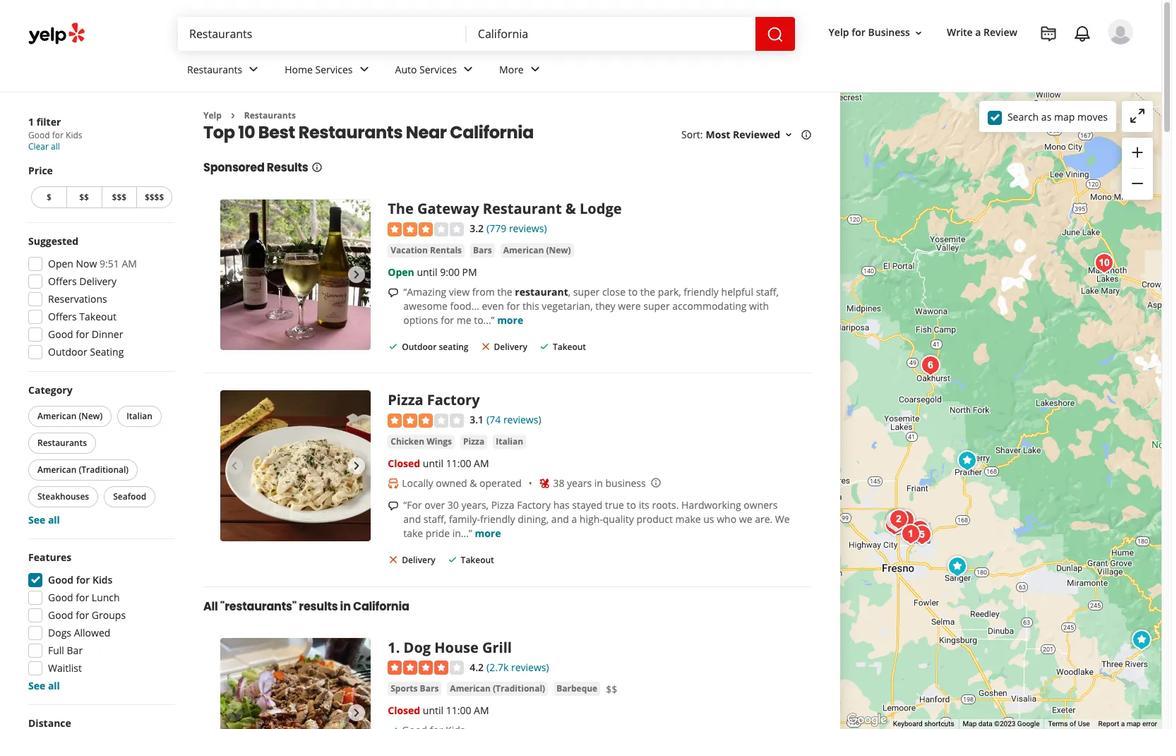Task type: vqa. For each thing, say whether or not it's contained in the screenshot.
the bottom said
no



Task type: locate. For each thing, give the bounding box(es) containing it.
open down suggested
[[48, 257, 73, 270]]

good up the dogs
[[48, 609, 73, 622]]

1 vertical spatial more
[[475, 527, 501, 540]]

terms of use link
[[1048, 720, 1090, 728]]

more for bottommost more link
[[475, 527, 501, 540]]

3.1 star rating image
[[388, 414, 464, 428]]

open
[[48, 257, 73, 270], [388, 266, 414, 279]]

(2.7k
[[487, 661, 509, 674]]

see all button down steakhouses button
[[28, 513, 60, 527]]

true
[[605, 499, 624, 512]]

16 info v2 image right reviewed
[[801, 129, 812, 141]]

1 horizontal spatial pizza factory image
[[953, 447, 981, 475]]

16 speech v2 image
[[388, 287, 399, 299], [388, 501, 399, 512]]

none field find
[[189, 26, 455, 42]]

dogs allowed
[[48, 626, 110, 640]]

options
[[403, 314, 438, 327]]

1 vertical spatial until
[[423, 457, 443, 470]]

1 vertical spatial 16 chevron down v2 image
[[783, 129, 794, 141]]

american (new) down (779 reviews)
[[503, 244, 571, 256]]

am for 1 filter
[[122, 257, 137, 270]]

1 24 chevron down v2 image from the left
[[245, 61, 262, 78]]

1 vertical spatial to
[[627, 499, 636, 512]]

california right near
[[450, 121, 534, 144]]

and down "for
[[403, 513, 421, 526]]

good for dinner
[[48, 328, 123, 341]]

map data ©2023 google
[[963, 720, 1040, 728]]

offers takeout
[[48, 310, 117, 323]]

more link down even
[[497, 314, 523, 327]]

1 see from the top
[[28, 513, 45, 527]]

0 vertical spatial all
[[51, 141, 60, 153]]

1 services from the left
[[315, 63, 353, 76]]

0 vertical spatial bars
[[473, 244, 492, 256]]

1 none field from the left
[[189, 26, 455, 42]]

0 horizontal spatial a
[[572, 513, 577, 526]]

colton's social house image
[[908, 521, 936, 549]]

reviews) up italian link
[[503, 413, 541, 427]]

chicken
[[391, 436, 424, 448]]

2 see all from the top
[[28, 679, 60, 693]]

of
[[1070, 720, 1076, 728]]

16 chevron down v2 image right reviewed
[[783, 129, 794, 141]]

& left lodge
[[565, 199, 576, 218]]

stayed
[[572, 499, 602, 512]]

24 chevron down v2 image for home services
[[356, 61, 372, 78]]

vacation
[[391, 244, 428, 256]]

3 slideshow element from the top
[[220, 638, 371, 729]]

offers for offers delivery
[[48, 275, 77, 288]]

0 vertical spatial 11:00
[[446, 457, 471, 470]]

am for sponsored results
[[474, 704, 489, 718]]

italian link
[[493, 435, 526, 449]]

american (new) up 'restaurants' button
[[37, 410, 103, 422]]

am down pizza "link"
[[474, 457, 489, 470]]

takeout for top 16 checkmark v2 icon
[[461, 554, 494, 566]]

2 16 checkmark v2 image from the left
[[539, 341, 550, 352]]

services right auto
[[419, 63, 457, 76]]

1 vertical spatial previous image
[[226, 705, 243, 722]]

0 vertical spatial italian button
[[117, 406, 162, 427]]

yelp left business
[[829, 26, 849, 39]]

info icon image
[[650, 477, 661, 489], [650, 477, 661, 489]]

offers down reservations
[[48, 310, 77, 323]]

good for good for dinner
[[48, 328, 73, 341]]

restaurants inside button
[[37, 437, 87, 449]]

american
[[503, 244, 544, 256], [37, 410, 77, 422], [37, 464, 77, 476], [450, 683, 491, 695]]

0 vertical spatial see all
[[28, 513, 60, 527]]

1 horizontal spatial pizza
[[463, 436, 485, 448]]

grill
[[482, 638, 512, 657]]

american down (779 reviews)
[[503, 244, 544, 256]]

0 horizontal spatial american (new)
[[37, 410, 103, 422]]

2 see all button from the top
[[28, 679, 60, 693]]

(new)
[[546, 244, 571, 256], [79, 410, 103, 422]]

0 vertical spatial dog house grill image
[[896, 520, 925, 549]]

american (traditional) button down (2.7k
[[447, 682, 548, 696]]

&
[[565, 199, 576, 218], [470, 477, 477, 490]]

1 horizontal spatial bars
[[473, 244, 492, 256]]

1 horizontal spatial outdoor
[[402, 341, 437, 353]]

open inside group
[[48, 257, 73, 270]]

map for moves
[[1054, 110, 1075, 123]]

outdoor seating
[[402, 341, 469, 353]]

group
[[1122, 138, 1153, 200], [24, 234, 175, 364], [25, 383, 175, 527], [24, 551, 175, 693]]

0 horizontal spatial outdoor
[[48, 345, 87, 359]]

a right report
[[1121, 720, 1125, 728]]

24 chevron down v2 image right auto services
[[460, 61, 477, 78]]

24 chevron down v2 image right more
[[527, 61, 543, 78]]

see all button
[[28, 513, 60, 527], [28, 679, 60, 693]]

pizza down operated
[[491, 499, 514, 512]]

(new) up 'restaurants' button
[[79, 410, 103, 422]]

2 none field from the left
[[478, 26, 744, 42]]

me
[[457, 314, 471, 327]]

(new) inside group
[[79, 410, 103, 422]]

0 vertical spatial more
[[497, 314, 523, 327]]

map left error
[[1127, 720, 1141, 728]]

closed for 4.2
[[388, 704, 420, 718]]

24 chevron down v2 image left home
[[245, 61, 262, 78]]

projects image
[[1040, 25, 1057, 42]]

0 horizontal spatial pizza factory image
[[220, 391, 371, 541]]

2 services from the left
[[419, 63, 457, 76]]

1 vertical spatial the gateway restaurant & lodge image
[[1127, 626, 1156, 655]]

1 closed from the top
[[388, 457, 420, 470]]

16 chevron right v2 image
[[227, 110, 239, 121]]

1 horizontal spatial kids
[[92, 573, 112, 587]]

0 vertical spatial am
[[122, 257, 137, 270]]

restaurants right 16 chevron right v2 icon
[[244, 109, 296, 121]]

restaurants up yelp link
[[187, 63, 242, 76]]

16 checkmark v2 image
[[388, 341, 399, 352], [539, 341, 550, 352]]

pizza inside button
[[463, 436, 485, 448]]

2 slideshow element from the top
[[220, 391, 371, 541]]

features
[[28, 551, 72, 564]]

none field up business categories element
[[478, 26, 744, 42]]

16 chevron down v2 image
[[913, 27, 924, 39], [783, 129, 794, 141]]

1 11:00 from the top
[[446, 457, 471, 470]]

the
[[497, 285, 512, 299], [640, 285, 655, 299]]

all for features
[[48, 679, 60, 693]]

1 inside the 1 filter good for kids clear all
[[28, 115, 34, 129]]

None field
[[189, 26, 455, 42], [478, 26, 744, 42]]

california up .
[[353, 598, 409, 615]]

2 horizontal spatial a
[[1121, 720, 1125, 728]]

in right results
[[340, 598, 351, 615]]

restaurants inside business categories element
[[187, 63, 242, 76]]

0 vertical spatial 1
[[28, 115, 34, 129]]

map
[[963, 720, 977, 728]]

american (new) button down (779 reviews)
[[500, 244, 574, 258]]

1 horizontal spatial american (new)
[[503, 244, 571, 256]]

16 checkmark v2 image down this at left
[[539, 341, 550, 352]]

16 checkmark v2 image down the "sports"
[[388, 725, 399, 729]]

more down even
[[497, 314, 523, 327]]

16 years in business v2 image
[[539, 478, 550, 489]]

24 chevron down v2 image
[[356, 61, 372, 78], [527, 61, 543, 78]]

0 horizontal spatial 1
[[28, 115, 34, 129]]

a inside "for over 30 years, pizza factory has stayed true to its roots. hardworking owners and staff, family-friendly dining, and a high-quality product make us who we are. we take pride in…"
[[572, 513, 577, 526]]

see all down steakhouses button
[[28, 513, 60, 527]]

(2.7k reviews) link
[[487, 659, 549, 675]]

11:00 for 4.2
[[446, 704, 471, 718]]

2 horizontal spatial delivery
[[494, 341, 527, 353]]

0 vertical spatial (new)
[[546, 244, 571, 256]]

staff, up with
[[756, 285, 779, 299]]

in right years
[[594, 477, 603, 490]]

0 vertical spatial yelp
[[829, 26, 849, 39]]

(new) inside american (new) link
[[546, 244, 571, 256]]

(new) up ","
[[546, 244, 571, 256]]

0 horizontal spatial american (traditional)
[[37, 464, 129, 476]]

0 vertical spatial staff,
[[756, 285, 779, 299]]

2 closed until 11:00 am from the top
[[388, 704, 489, 718]]

16 checkmark v2 image
[[447, 554, 458, 566], [388, 725, 399, 729]]

16 info v2 image right results
[[311, 162, 322, 173]]

$$ left $$$ button
[[79, 191, 89, 203]]

outdoor down options
[[402, 341, 437, 353]]

to inside , super close to the park, friendly helpful staff, awesome food... even for this vegetarian, they were super accommodating with options for me to…"
[[628, 285, 638, 299]]

1 horizontal spatial (traditional)
[[493, 683, 545, 695]]

1 16 speech v2 image from the top
[[388, 287, 399, 299]]

the gateway restaurant & lodge image
[[220, 199, 371, 350], [1127, 626, 1156, 655]]

1 vertical spatial see
[[28, 679, 45, 693]]

bars down 3.2
[[473, 244, 492, 256]]

2 offers from the top
[[48, 310, 77, 323]]

restaurants button
[[28, 433, 96, 454]]

1 horizontal spatial map
[[1127, 720, 1141, 728]]

2 closed from the top
[[388, 704, 420, 718]]

4.2
[[470, 661, 484, 674]]

offers up reservations
[[48, 275, 77, 288]]

home
[[285, 63, 313, 76]]

11:00 down "american (traditional)" link
[[446, 704, 471, 718]]

factory up 3.1 link
[[427, 391, 480, 410]]

1 horizontal spatial the gateway restaurant & lodge image
[[1127, 626, 1156, 655]]

good down features at the left bottom of the page
[[48, 573, 73, 587]]

next image for pizza
[[348, 458, 365, 475]]

good down offers takeout
[[48, 328, 73, 341]]

24 chevron down v2 image left auto
[[356, 61, 372, 78]]

1 24 chevron down v2 image from the left
[[356, 61, 372, 78]]

1 see all button from the top
[[28, 513, 60, 527]]

delivery right 16 close v2 image on the left of page
[[402, 554, 435, 566]]

this
[[522, 299, 539, 313]]

24 chevron down v2 image for auto services
[[460, 61, 477, 78]]

0 vertical spatial american (traditional)
[[37, 464, 129, 476]]

restaurants link up 16 chevron right v2 icon
[[176, 51, 273, 92]]

1 vertical spatial 11:00
[[446, 704, 471, 718]]

1 vertical spatial bars
[[420, 683, 439, 695]]

1 vertical spatial a
[[572, 513, 577, 526]]

california
[[450, 121, 534, 144], [353, 598, 409, 615]]

american down category
[[37, 410, 77, 422]]

friendly down years,
[[480, 513, 515, 526]]

user actions element
[[817, 18, 1153, 104]]

1 slideshow element from the top
[[220, 199, 371, 350]]

super down park,
[[643, 299, 670, 313]]

1 see all from the top
[[28, 513, 60, 527]]

0 vertical spatial italian
[[127, 410, 152, 422]]

outdoor down good for dinner
[[48, 345, 87, 359]]

american (traditional) button up steakhouses
[[28, 460, 138, 481]]

slideshow element for pizza
[[220, 391, 371, 541]]

0 vertical spatial closed
[[388, 457, 420, 470]]

16 chevron down v2 image inside most reviewed popup button
[[783, 129, 794, 141]]

kids inside group
[[92, 573, 112, 587]]

1 horizontal spatial 16 chevron down v2 image
[[913, 27, 924, 39]]

0 vertical spatial next image
[[348, 266, 365, 283]]

reviewed
[[733, 128, 780, 142]]

next image
[[348, 705, 365, 722]]

pizza factory link
[[388, 391, 480, 410]]

None search field
[[178, 17, 798, 51]]

3.1 link
[[470, 412, 484, 428]]

good inside the 1 filter good for kids clear all
[[28, 129, 50, 141]]

keyboard shortcuts
[[893, 720, 954, 728]]

more
[[497, 314, 523, 327], [475, 527, 501, 540]]

american (traditional) down (2.7k
[[450, 683, 545, 695]]

dog house grill image
[[896, 520, 925, 549], [220, 638, 371, 729]]

staff, down over
[[424, 513, 446, 526]]

0 horizontal spatial $$
[[79, 191, 89, 203]]

yelp for yelp link
[[203, 109, 222, 121]]

outdoor
[[402, 341, 437, 353], [48, 345, 87, 359]]

0 horizontal spatial italian button
[[117, 406, 162, 427]]

yelp link
[[203, 109, 222, 121]]

2 24 chevron down v2 image from the left
[[460, 61, 477, 78]]

& right owned
[[470, 477, 477, 490]]

delivery
[[79, 275, 117, 288], [494, 341, 527, 353], [402, 554, 435, 566]]

(traditional) down (2.7k reviews)
[[493, 683, 545, 695]]

0 horizontal spatial factory
[[427, 391, 480, 410]]

9:00
[[440, 266, 460, 279]]

next image
[[348, 266, 365, 283], [348, 458, 365, 475]]

1 horizontal spatial 1
[[388, 638, 396, 657]]

home services link
[[273, 51, 384, 92]]

0 horizontal spatial 16 checkmark v2 image
[[388, 341, 399, 352]]

helpful
[[721, 285, 753, 299]]

services for home services
[[315, 63, 353, 76]]

0 vertical spatial pizza
[[388, 391, 423, 410]]

none field near
[[478, 26, 744, 42]]

1 and from the left
[[403, 513, 421, 526]]

hardworking
[[681, 499, 741, 512]]

friendly up accommodating
[[684, 285, 719, 299]]

sponsored
[[203, 160, 264, 176]]

0 vertical spatial (traditional)
[[79, 464, 129, 476]]

restaurant
[[515, 285, 568, 299]]

1 horizontal spatial services
[[419, 63, 457, 76]]

1 left dog
[[388, 638, 396, 657]]

map right as
[[1054, 110, 1075, 123]]

0 horizontal spatial california
[[353, 598, 409, 615]]

delivery for 16 close v2 image on the left of page
[[402, 554, 435, 566]]

1 vertical spatial reviews)
[[503, 413, 541, 427]]

open now 9:51 am
[[48, 257, 137, 270]]

until up "amazing
[[417, 266, 437, 279]]

american (new) inside group
[[37, 410, 103, 422]]

outdoor for outdoor seating
[[402, 341, 437, 353]]

italian button inside group
[[117, 406, 162, 427]]

super
[[573, 285, 600, 299], [643, 299, 670, 313]]

the up even
[[497, 285, 512, 299]]

chicken wings button
[[388, 435, 455, 449]]

open for open until 9:00 pm
[[388, 266, 414, 279]]

2 see from the top
[[28, 679, 45, 693]]

italian button
[[117, 406, 162, 427], [493, 435, 526, 449]]

(74 reviews)
[[487, 413, 541, 427]]

1 vertical spatial more link
[[475, 527, 501, 540]]

1 the from the left
[[497, 285, 512, 299]]

see all button for features
[[28, 679, 60, 693]]

services
[[315, 63, 353, 76], [419, 63, 457, 76]]

2 previous image from the top
[[226, 705, 243, 722]]

1 16 checkmark v2 image from the left
[[388, 341, 399, 352]]

a left high- on the bottom of the page
[[572, 513, 577, 526]]

16 chevron down v2 image inside yelp for business button
[[913, 27, 924, 39]]

dog house grill link
[[404, 638, 512, 657]]

1 vertical spatial closed
[[388, 704, 420, 718]]

search image
[[766, 26, 783, 43]]

american (new) button up 'restaurants' button
[[28, 406, 112, 427]]

1 previous image from the top
[[226, 266, 243, 283]]

1 closed until 11:00 am from the top
[[388, 457, 489, 470]]

Near text field
[[478, 26, 744, 42]]

none field up home services
[[189, 26, 455, 42]]

good for good for groups
[[48, 609, 73, 622]]

good for good for lunch
[[48, 591, 73, 604]]

restaurants link right 16 chevron right v2 icon
[[244, 109, 296, 121]]

from
[[472, 285, 495, 299]]

1 horizontal spatial $$
[[606, 683, 617, 696]]

(new) for american (new) button to the right
[[546, 244, 571, 256]]

1 horizontal spatial staff,
[[756, 285, 779, 299]]

closed until 11:00 am down sports bars button
[[388, 704, 489, 718]]

zoom out image
[[1129, 175, 1146, 192]]

terms
[[1048, 720, 1068, 728]]

high-
[[580, 513, 603, 526]]

(traditional) for rightmost the "american (traditional)" button
[[493, 683, 545, 695]]

more right in…"
[[475, 527, 501, 540]]

24 chevron down v2 image
[[245, 61, 262, 78], [460, 61, 477, 78]]

1 horizontal spatial yelp
[[829, 26, 849, 39]]

1 offers from the top
[[48, 275, 77, 288]]

2 vertical spatial slideshow element
[[220, 638, 371, 729]]

see all button down waitlist
[[28, 679, 60, 693]]

american inside "american (traditional)" link
[[450, 683, 491, 695]]

24 chevron down v2 image inside home services link
[[356, 61, 372, 78]]

batter up pancakes image
[[891, 506, 919, 534]]

0 horizontal spatial italian
[[127, 410, 152, 422]]

(traditional) inside group
[[79, 464, 129, 476]]

search as map moves
[[1007, 110, 1108, 123]]

a
[[975, 26, 981, 39], [572, 513, 577, 526], [1121, 720, 1125, 728]]

1 vertical spatial kids
[[92, 573, 112, 587]]

delivery down open now 9:51 am
[[79, 275, 117, 288]]

2 24 chevron down v2 image from the left
[[527, 61, 543, 78]]

business categories element
[[176, 51, 1133, 92]]

open for open now 9:51 am
[[48, 257, 73, 270]]

takeout up dinner
[[79, 310, 117, 323]]

view
[[449, 285, 470, 299]]

more link right in…"
[[475, 527, 501, 540]]

dinner
[[92, 328, 123, 341]]

bars
[[473, 244, 492, 256], [420, 683, 439, 695]]

24 chevron down v2 image inside more link
[[527, 61, 543, 78]]

operated
[[479, 477, 522, 490]]

outdoor inside group
[[48, 345, 87, 359]]

see all for category
[[28, 513, 60, 527]]

until down wings
[[423, 457, 443, 470]]

home services
[[285, 63, 353, 76]]

reviews) right (2.7k
[[511, 661, 549, 674]]

1 horizontal spatial (new)
[[546, 244, 571, 256]]

1 vertical spatial american (traditional) button
[[447, 682, 548, 696]]

0 vertical spatial see all button
[[28, 513, 60, 527]]

offers for offers takeout
[[48, 310, 77, 323]]

kids right clear all link
[[66, 129, 82, 141]]

30
[[448, 499, 459, 512]]

pizza down 3.1
[[463, 436, 485, 448]]

staff, inside "for over 30 years, pizza factory has stayed true to its roots. hardworking owners and staff, family-friendly dining, and a high-quality product make us who we are. we take pride in…"
[[424, 513, 446, 526]]

yelp inside button
[[829, 26, 849, 39]]

1 next image from the top
[[348, 266, 365, 283]]

a for report
[[1121, 720, 1125, 728]]

38 years in business
[[553, 477, 646, 490]]

0 vertical spatial american (new)
[[503, 244, 571, 256]]

takeout down vegetarian,
[[553, 341, 586, 353]]

years
[[567, 477, 592, 490]]

0 vertical spatial the gateway restaurant & lodge image
[[220, 199, 371, 350]]

a right write
[[975, 26, 981, 39]]

outdoor seating
[[48, 345, 124, 359]]

american (traditional) up steakhouses
[[37, 464, 129, 476]]

kids inside the 1 filter good for kids clear all
[[66, 129, 82, 141]]

yelp for yelp for business
[[829, 26, 849, 39]]

1 vertical spatial next image
[[348, 458, 365, 475]]

16 checkmark v2 image for outdoor seating
[[388, 341, 399, 352]]

16 speech v2 image left "amazing
[[388, 287, 399, 299]]

expand map image
[[1129, 107, 1146, 124]]

0 vertical spatial in
[[594, 477, 603, 490]]

1 horizontal spatial super
[[643, 299, 670, 313]]

1 horizontal spatial none field
[[478, 26, 744, 42]]

previous image
[[226, 266, 243, 283], [226, 705, 243, 722]]

0 horizontal spatial dog house grill image
[[220, 638, 371, 729]]

24 chevron down v2 image for restaurants
[[245, 61, 262, 78]]

0 horizontal spatial american (new) button
[[28, 406, 112, 427]]

0 vertical spatial a
[[975, 26, 981, 39]]

1 vertical spatial yelp
[[203, 109, 222, 121]]

1 vertical spatial delivery
[[494, 341, 527, 353]]

closed down chicken
[[388, 457, 420, 470]]

pizza factory image
[[220, 391, 371, 541], [953, 447, 981, 475]]

price group
[[28, 164, 175, 211]]

its
[[639, 499, 649, 512]]

0 horizontal spatial (traditional)
[[79, 464, 129, 476]]

delivery right 16 close v2 icon
[[494, 341, 527, 353]]

reviews) for gateway
[[509, 222, 547, 235]]

all down waitlist
[[48, 679, 60, 693]]

until down sports bars button
[[423, 704, 443, 718]]

good down filter
[[28, 129, 50, 141]]

16 speech v2 image for "amazing view from the
[[388, 287, 399, 299]]

0 horizontal spatial 16 info v2 image
[[311, 162, 322, 173]]

pizza up 3.1 star rating image
[[388, 391, 423, 410]]

good down good for kids
[[48, 591, 73, 604]]

16 info v2 image
[[801, 129, 812, 141], [311, 162, 322, 173]]

to left its
[[627, 499, 636, 512]]

am right "9:51"
[[122, 257, 137, 270]]

to up were
[[628, 285, 638, 299]]

2 16 speech v2 image from the top
[[388, 501, 399, 512]]

2 the from the left
[[640, 285, 655, 299]]

the inside , super close to the park, friendly helpful staff, awesome food... even for this vegetarian, they were super accommodating with options for me to…"
[[640, 285, 655, 299]]

1 horizontal spatial factory
[[517, 499, 551, 512]]

1 vertical spatial american (traditional)
[[450, 683, 545, 695]]

0 vertical spatial slideshow element
[[220, 199, 371, 350]]

group containing suggested
[[24, 234, 175, 364]]

take
[[403, 527, 423, 540]]

0 horizontal spatial staff,
[[424, 513, 446, 526]]

bar
[[67, 644, 83, 657]]

11:00 up locally owned & operated at the left of the page
[[446, 457, 471, 470]]

16 chevron down v2 image for yelp for business
[[913, 27, 924, 39]]

1 horizontal spatial dog house grill image
[[896, 520, 925, 549]]

3.2
[[470, 222, 484, 235]]

slideshow element
[[220, 199, 371, 350], [220, 391, 371, 541], [220, 638, 371, 729]]

reviews) down 'restaurant'
[[509, 222, 547, 235]]

16 checkmark v2 image down in…"
[[447, 554, 458, 566]]

2 11:00 from the top
[[446, 704, 471, 718]]

0 horizontal spatial services
[[315, 63, 353, 76]]

now
[[76, 257, 97, 270]]

(new) for the bottommost american (new) button
[[79, 410, 103, 422]]

auto services link
[[384, 51, 488, 92]]

takeout
[[79, 310, 117, 323], [553, 341, 586, 353], [461, 554, 494, 566]]

24 chevron down v2 image inside auto services link
[[460, 61, 477, 78]]

map
[[1054, 110, 1075, 123], [1127, 720, 1141, 728]]

0 vertical spatial 16 chevron down v2 image
[[913, 27, 924, 39]]

map for error
[[1127, 720, 1141, 728]]

16 locally owned v2 image
[[388, 478, 399, 489]]

0 horizontal spatial yelp
[[203, 109, 222, 121]]

1 horizontal spatial 24 chevron down v2 image
[[527, 61, 543, 78]]

am
[[122, 257, 137, 270], [474, 457, 489, 470], [474, 704, 489, 718]]

see all down waitlist
[[28, 679, 60, 693]]

friendly inside , super close to the park, friendly helpful staff, awesome food... even for this vegetarian, they were super accommodating with options for me to…"
[[684, 285, 719, 299]]

house of juju image
[[906, 516, 934, 544]]

error
[[1142, 720, 1157, 728]]

vacation rentals
[[391, 244, 462, 256]]

2 next image from the top
[[348, 458, 365, 475]]

services for auto services
[[419, 63, 457, 76]]

1 vertical spatial 16 speech v2 image
[[388, 501, 399, 512]]

1 horizontal spatial american (traditional)
[[450, 683, 545, 695]]

previous image for open until 9:00 pm
[[226, 266, 243, 283]]



Task type: describe. For each thing, give the bounding box(es) containing it.
for down good for kids
[[76, 591, 89, 604]]

use
[[1078, 720, 1090, 728]]

filter
[[36, 115, 61, 129]]

1 vertical spatial dog house grill image
[[220, 638, 371, 729]]

nolan p. image
[[1108, 19, 1133, 44]]

seating
[[439, 341, 469, 353]]

more for the topmost more link
[[497, 314, 523, 327]]

1 vertical spatial &
[[470, 477, 477, 490]]

24 chevron down v2 image for more
[[527, 61, 543, 78]]

map region
[[783, 71, 1172, 729]]

$$ button
[[66, 186, 101, 208]]

1 vertical spatial american (new) button
[[28, 406, 112, 427]]

all "restaurants" results in california
[[203, 598, 409, 615]]

pizza button
[[460, 435, 487, 449]]

for down the good for lunch
[[76, 609, 89, 622]]

auto services
[[395, 63, 457, 76]]

staff, inside , super close to the park, friendly helpful staff, awesome food... even for this vegetarian, they were super accommodating with options for me to…"
[[756, 285, 779, 299]]

16 close v2 image
[[480, 341, 491, 352]]

rentals
[[430, 244, 462, 256]]

2 and from the left
[[551, 513, 569, 526]]

good for good for kids
[[48, 573, 73, 587]]

good for lunch
[[48, 591, 120, 604]]

sports bars link
[[388, 682, 442, 696]]

reviews) inside "link"
[[511, 661, 549, 674]]

american inside american (new) link
[[503, 244, 544, 256]]

suggested
[[28, 234, 78, 248]]

for inside button
[[852, 26, 866, 39]]

wingstop image
[[943, 553, 971, 581]]

american (new) link
[[500, 244, 574, 258]]

report a map error
[[1098, 720, 1157, 728]]

for left this at left
[[507, 299, 520, 313]]

group containing category
[[25, 383, 175, 527]]

westwoods bbq & spice image
[[883, 506, 911, 534]]

sports bars button
[[388, 682, 442, 696]]

all for category
[[48, 513, 60, 527]]

seafood
[[113, 491, 146, 503]]

clear
[[28, 141, 49, 153]]

the gateway restaurant & lodge link
[[388, 199, 622, 218]]

1 horizontal spatial &
[[565, 199, 576, 218]]

1 horizontal spatial american (traditional) button
[[447, 682, 548, 696]]

4.2 star rating image
[[388, 661, 464, 675]]

4.2 link
[[470, 659, 484, 675]]

1 filter good for kids clear all
[[28, 115, 82, 153]]

1 for 1 filter good for kids clear all
[[28, 115, 34, 129]]

2 vertical spatial until
[[423, 704, 443, 718]]

0 horizontal spatial the gateway restaurant & lodge image
[[220, 199, 371, 350]]

top
[[203, 121, 235, 144]]

close
[[602, 285, 626, 299]]

quality
[[603, 513, 634, 526]]

1 horizontal spatial italian button
[[493, 435, 526, 449]]

american (new) for the bottommost american (new) button
[[37, 410, 103, 422]]

0 vertical spatial factory
[[427, 391, 480, 410]]

until for gateway
[[417, 266, 437, 279]]

category
[[28, 383, 72, 397]]

zoom in image
[[1129, 144, 1146, 161]]

sort:
[[681, 128, 703, 142]]

dining,
[[518, 513, 549, 526]]

most
[[706, 128, 730, 142]]

1 vertical spatial am
[[474, 457, 489, 470]]

notifications image
[[1074, 25, 1091, 42]]

slideshow element for the
[[220, 199, 371, 350]]

steakhouses button
[[28, 486, 98, 508]]

(779 reviews) link
[[487, 221, 547, 236]]

american down 'restaurants' button
[[37, 464, 77, 476]]

to inside "for over 30 years, pizza factory has stayed true to its roots. hardworking owners and staff, family-friendly dining, and a high-quality product make us who we are. we take pride in…"
[[627, 499, 636, 512]]

see for category
[[28, 513, 45, 527]]

italian inside group
[[127, 410, 152, 422]]

16 close v2 image
[[388, 554, 399, 566]]

1 horizontal spatial american (new) button
[[500, 244, 574, 258]]

south gate brewing company image
[[916, 352, 944, 380]]

write a review link
[[941, 20, 1023, 46]]

near
[[406, 121, 447, 144]]

for left me
[[441, 314, 454, 327]]

american (traditional) link
[[447, 682, 548, 696]]

pismo's coastal grill image
[[882, 507, 910, 535]]

business
[[605, 477, 646, 490]]

takeout for 16 checkmark v2 image related to takeout
[[553, 341, 586, 353]]

1 horizontal spatial in
[[594, 477, 603, 490]]

the
[[388, 199, 414, 218]]

owners
[[744, 499, 778, 512]]

seafood button
[[104, 486, 155, 508]]

16 chevron down v2 image for most reviewed
[[783, 129, 794, 141]]

0 vertical spatial delivery
[[79, 275, 117, 288]]

$$$
[[112, 191, 126, 203]]

"for
[[403, 499, 422, 512]]

previous image for closed until 11:00 am
[[226, 705, 243, 722]]

1 vertical spatial 16 info v2 image
[[311, 162, 322, 173]]

outdoor for outdoor seating
[[48, 345, 87, 359]]

closed until 11:00 am for 3.1
[[388, 457, 489, 470]]

1 vertical spatial $$
[[606, 683, 617, 696]]

restaurants down home services link
[[298, 121, 403, 144]]

a for write
[[975, 26, 981, 39]]

most reviewed button
[[706, 128, 794, 142]]

delivery for 16 close v2 icon
[[494, 341, 527, 353]]

(traditional) for the leftmost the "american (traditional)" button
[[79, 464, 129, 476]]

for down offers takeout
[[76, 328, 89, 341]]

factory inside "for over 30 years, pizza factory has stayed true to its roots. hardworking owners and staff, family-friendly dining, and a high-quality product make us who we are. we take pride in…"
[[517, 499, 551, 512]]

"restaurants"
[[220, 598, 297, 615]]

$$$ button
[[101, 186, 136, 208]]

friendly inside "for over 30 years, pizza factory has stayed true to its roots. hardworking owners and staff, family-friendly dining, and a high-quality product make us who we are. we take pride in…"
[[480, 513, 515, 526]]

see all button for category
[[28, 513, 60, 527]]

Find text field
[[189, 26, 455, 42]]

toomey's image
[[1090, 249, 1118, 277]]

food...
[[450, 299, 479, 313]]

3.1
[[470, 413, 484, 427]]

pizza factory
[[388, 391, 480, 410]]

keyboard
[[893, 720, 923, 728]]

write a review
[[947, 26, 1017, 39]]

1 vertical spatial california
[[353, 598, 409, 615]]

the gateway restaurant & lodge image inside map region
[[1127, 626, 1156, 655]]

vacation rentals button
[[388, 244, 465, 258]]

more link
[[488, 51, 555, 92]]

0 vertical spatial restaurants link
[[176, 51, 273, 92]]

$$ inside button
[[79, 191, 89, 203]]

"amazing view from the restaurant
[[403, 285, 568, 299]]

with
[[749, 299, 769, 313]]

reviews) for factory
[[503, 413, 541, 427]]

group containing features
[[24, 551, 175, 693]]

3.2 link
[[470, 221, 484, 236]]

open until 9:00 pm
[[388, 266, 477, 279]]

pizza for pizza
[[463, 436, 485, 448]]

write
[[947, 26, 973, 39]]

1 vertical spatial restaurants link
[[244, 109, 296, 121]]

see for features
[[28, 679, 45, 693]]

pizza for pizza factory
[[388, 391, 423, 410]]

16 speech v2 image for "for over 30 years, pizza factory has stayed true to its roots. hardworking owners and staff, family-friendly dining, and a high-quality product make us who we are. we take pride in…"
[[388, 501, 399, 512]]

16 checkmark v2 image for takeout
[[539, 341, 550, 352]]

we
[[739, 513, 752, 526]]

search
[[1007, 110, 1039, 123]]

in…"
[[452, 527, 472, 540]]

keyboard shortcuts button
[[893, 720, 954, 729]]

shortcuts
[[924, 720, 954, 728]]

top 10 best restaurants near california
[[203, 121, 534, 144]]

vegetarian,
[[542, 299, 593, 313]]

auto
[[395, 63, 417, 76]]

house
[[434, 638, 479, 657]]

(74 reviews) link
[[487, 412, 541, 428]]

1 horizontal spatial italian
[[496, 436, 523, 448]]

even
[[482, 299, 504, 313]]

business
[[868, 26, 910, 39]]

chicken wings
[[391, 436, 452, 448]]

previous image
[[226, 458, 243, 475]]

1 for 1 . dog house grill
[[388, 638, 396, 657]]

0 horizontal spatial american (traditional) button
[[28, 460, 138, 481]]

for inside the 1 filter good for kids clear all
[[52, 129, 63, 141]]

, super close to the park, friendly helpful staff, awesome food... even for this vegetarian, they were super accommodating with options for me to…"
[[403, 285, 779, 327]]

until for factory
[[423, 457, 443, 470]]

for up the good for lunch
[[76, 573, 90, 587]]

all inside the 1 filter good for kids clear all
[[51, 141, 60, 153]]

red apple cafe image
[[880, 511, 908, 539]]

closed until 11:00 am for 4.2
[[388, 704, 489, 718]]

data
[[978, 720, 992, 728]]

good for groups
[[48, 609, 126, 622]]

0 vertical spatial more link
[[497, 314, 523, 327]]

american (new) for american (new) button to the right
[[503, 244, 571, 256]]

takeout inside group
[[79, 310, 117, 323]]

(779
[[487, 222, 506, 235]]

has
[[553, 499, 570, 512]]

0 vertical spatial 16 checkmark v2 image
[[447, 554, 458, 566]]

more
[[499, 63, 524, 76]]

google
[[1017, 720, 1040, 728]]

(2.7k reviews)
[[487, 661, 549, 674]]

us
[[703, 513, 714, 526]]

see all for features
[[28, 679, 60, 693]]

google image
[[844, 711, 891, 729]]

0 horizontal spatial super
[[573, 285, 600, 299]]

owned
[[436, 477, 467, 490]]

results
[[299, 598, 338, 615]]

pizza inside "for over 30 years, pizza factory has stayed true to its roots. hardworking owners and staff, family-friendly dining, and a high-quality product make us who we are. we take pride in…"
[[491, 499, 514, 512]]

38
[[553, 477, 564, 490]]

heirloom image
[[884, 506, 913, 534]]

are.
[[755, 513, 773, 526]]

all
[[203, 598, 218, 615]]

11:00 for 3.1
[[446, 457, 471, 470]]

next image for the
[[348, 266, 365, 283]]

restaurant
[[483, 199, 562, 218]]

awesome
[[403, 299, 448, 313]]

3.2 star rating image
[[388, 222, 464, 237]]

park,
[[658, 285, 681, 299]]

0 horizontal spatial in
[[340, 598, 351, 615]]

barbeque
[[557, 683, 597, 695]]

1 vertical spatial 16 checkmark v2 image
[[388, 725, 399, 729]]

terms of use
[[1048, 720, 1090, 728]]

1 horizontal spatial 16 info v2 image
[[801, 129, 812, 141]]

closed for 3.1
[[388, 457, 420, 470]]

0 horizontal spatial bars
[[420, 683, 439, 695]]

sponsored results
[[203, 160, 308, 176]]

1 horizontal spatial california
[[450, 121, 534, 144]]



